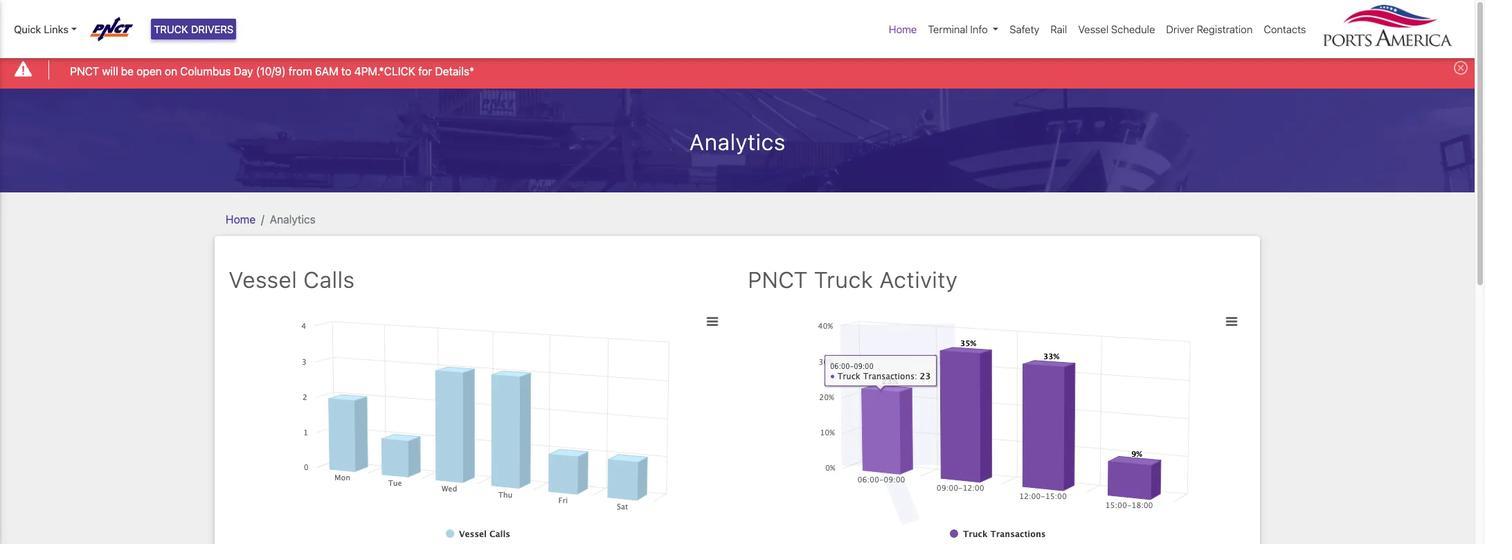 Task type: vqa. For each thing, say whether or not it's contained in the screenshot.
from
yes



Task type: locate. For each thing, give the bounding box(es) containing it.
truck
[[154, 23, 188, 35], [814, 266, 873, 293]]

vessel
[[1078, 23, 1109, 35], [228, 266, 297, 293]]

vessel for vessel schedule
[[1078, 23, 1109, 35]]

pnct for pnct truck activity
[[748, 266, 808, 293]]

home
[[889, 23, 917, 35], [226, 213, 256, 225]]

0 vertical spatial pnct
[[70, 65, 99, 77]]

0 vertical spatial vessel
[[1078, 23, 1109, 35]]

day
[[234, 65, 253, 77]]

contacts link
[[1258, 16, 1312, 43]]

activity
[[879, 266, 958, 293]]

0 vertical spatial home link
[[883, 16, 923, 43]]

drivers
[[191, 23, 234, 35]]

pnct
[[70, 65, 99, 77], [748, 266, 808, 293]]

vessel left calls
[[228, 266, 297, 293]]

vessel inside vessel schedule link
[[1078, 23, 1109, 35]]

details*
[[435, 65, 474, 77]]

safety
[[1010, 23, 1039, 35]]

vessel schedule
[[1078, 23, 1155, 35]]

vessel right rail
[[1078, 23, 1109, 35]]

pnct inside pnct will be open on columbus day (10/9) from 6am to 4pm.*click for details* link
[[70, 65, 99, 77]]

home link
[[883, 16, 923, 43], [226, 213, 256, 225]]

driver
[[1166, 23, 1194, 35]]

1 vertical spatial vessel
[[228, 266, 297, 293]]

terminal info link
[[923, 16, 1004, 43]]

1 horizontal spatial pnct
[[748, 266, 808, 293]]

info
[[970, 23, 988, 35]]

0 vertical spatial home
[[889, 23, 917, 35]]

1 horizontal spatial vessel
[[1078, 23, 1109, 35]]

4pm.*click
[[354, 65, 415, 77]]

1 vertical spatial home link
[[226, 213, 256, 225]]

1 vertical spatial pnct
[[748, 266, 808, 293]]

quick links link
[[14, 21, 77, 37]]

1 vertical spatial home
[[226, 213, 256, 225]]

analytics
[[689, 129, 785, 155], [270, 213, 316, 225]]

1 horizontal spatial analytics
[[689, 129, 785, 155]]

1 horizontal spatial truck
[[814, 266, 873, 293]]

0 horizontal spatial vessel
[[228, 266, 297, 293]]

0 horizontal spatial pnct
[[70, 65, 99, 77]]

0 horizontal spatial analytics
[[270, 213, 316, 225]]

1 horizontal spatial home
[[889, 23, 917, 35]]

(10/9)
[[256, 65, 286, 77]]

pnct will be open on columbus day (10/9) from 6am to 4pm.*click for details* alert
[[0, 51, 1475, 88]]

pnct will be open on columbus day (10/9) from 6am to 4pm.*click for details*
[[70, 65, 474, 77]]

home inside "link"
[[889, 23, 917, 35]]

0 horizontal spatial truck
[[154, 23, 188, 35]]

0 horizontal spatial home
[[226, 213, 256, 225]]

safety link
[[1004, 16, 1045, 43]]



Task type: describe. For each thing, give the bounding box(es) containing it.
for
[[418, 65, 432, 77]]

terminal info
[[928, 23, 988, 35]]

pnct will be open on columbus day (10/9) from 6am to 4pm.*click for details* link
[[70, 63, 474, 79]]

0 vertical spatial analytics
[[689, 129, 785, 155]]

open
[[137, 65, 162, 77]]

columbus
[[180, 65, 231, 77]]

truck drivers link
[[151, 19, 236, 40]]

rail
[[1051, 23, 1067, 35]]

be
[[121, 65, 134, 77]]

vessel calls
[[228, 266, 355, 293]]

pnct truck activity
[[748, 266, 958, 293]]

schedule
[[1111, 23, 1155, 35]]

links
[[44, 23, 68, 35]]

1 vertical spatial analytics
[[270, 213, 316, 225]]

on
[[165, 65, 177, 77]]

contacts
[[1264, 23, 1306, 35]]

truck drivers
[[154, 23, 234, 35]]

will
[[102, 65, 118, 77]]

6am
[[315, 65, 338, 77]]

vessel for vessel calls
[[228, 266, 297, 293]]

pnct for pnct will be open on columbus day (10/9) from 6am to 4pm.*click for details*
[[70, 65, 99, 77]]

1 horizontal spatial home link
[[883, 16, 923, 43]]

1 vertical spatial truck
[[814, 266, 873, 293]]

0 horizontal spatial home link
[[226, 213, 256, 225]]

quick
[[14, 23, 41, 35]]

calls
[[303, 266, 355, 293]]

rail link
[[1045, 16, 1073, 43]]

to
[[341, 65, 351, 77]]

close image
[[1454, 61, 1468, 75]]

0 vertical spatial truck
[[154, 23, 188, 35]]

driver registration
[[1166, 23, 1253, 35]]

from
[[289, 65, 312, 77]]

driver registration link
[[1161, 16, 1258, 43]]

quick links
[[14, 23, 68, 35]]

vessel schedule link
[[1073, 16, 1161, 43]]

terminal
[[928, 23, 968, 35]]

registration
[[1197, 23, 1253, 35]]



